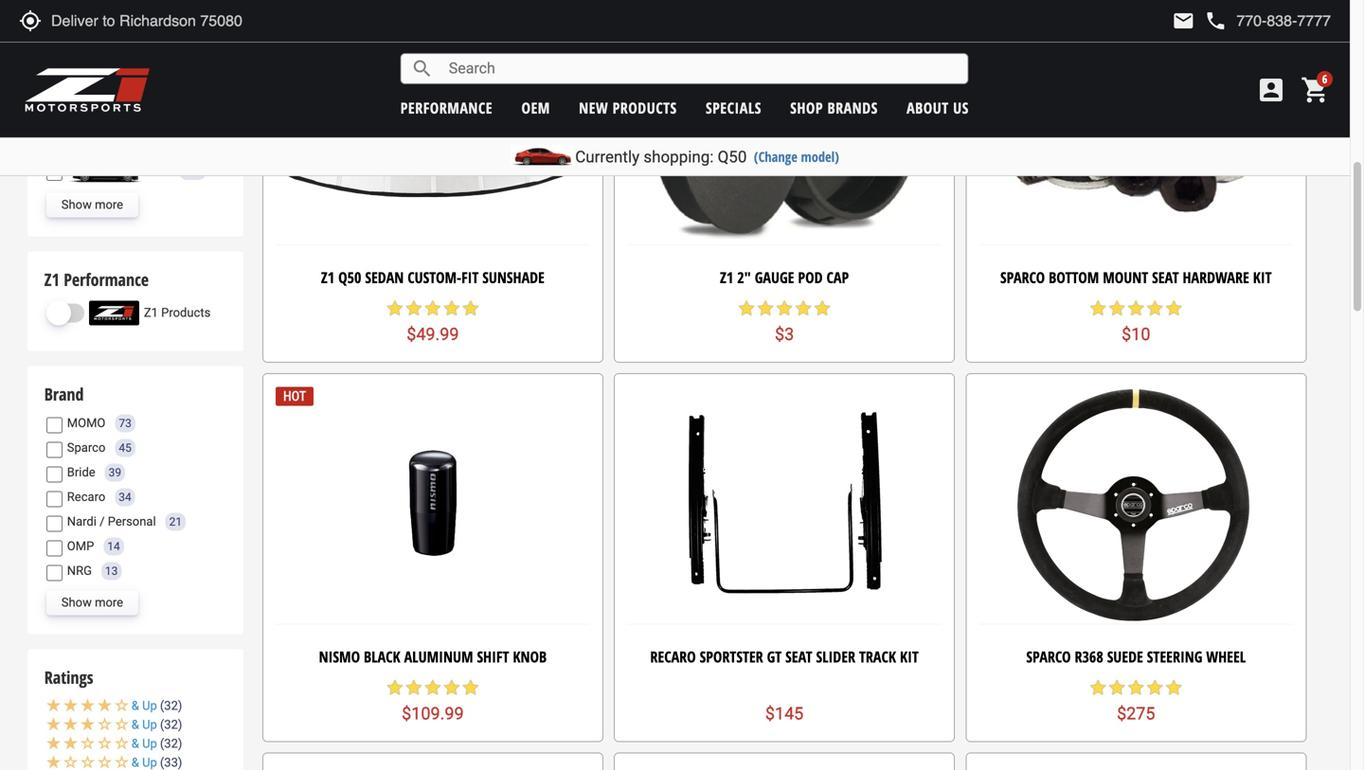Task type: describe. For each thing, give the bounding box(es) containing it.
show more for brand
[[61, 595, 123, 610]]

performance link
[[400, 98, 493, 118]]

$145
[[765, 704, 804, 724]]

momo
[[67, 416, 106, 430]]

2"
[[737, 267, 751, 287]]

(change
[[754, 147, 798, 166]]

infiniti g37 coupe sedan convertible v36 cv36 hv36 skyline 2008 2009 2010 2011 2012 2013 3.7l vq37vhr z1 motorsports image
[[67, 158, 143, 183]]

sparco for sparco bottom mount seat hardware kit
[[1000, 267, 1045, 287]]

currently shopping: q50 (change model)
[[575, 147, 839, 166]]

gauge
[[755, 267, 794, 287]]

oem link
[[521, 98, 550, 118]]

account_box link
[[1251, 75, 1291, 105]]

34
[[119, 490, 131, 504]]

products
[[161, 306, 211, 320]]

seat for hardware
[[1152, 267, 1179, 287]]

1 horizontal spatial q50
[[718, 147, 747, 166]]

shop brands
[[790, 98, 878, 118]]

model
[[44, 10, 87, 34]]

black
[[364, 646, 400, 667]]

pod
[[798, 267, 823, 287]]

33
[[164, 756, 178, 770]]

mail phone
[[1172, 9, 1227, 32]]

fit
[[461, 267, 479, 287]]

knob
[[513, 646, 547, 667]]

hardware
[[1183, 267, 1249, 287]]

73
[[119, 417, 132, 430]]

sparco for sparco
[[67, 441, 106, 455]]

4 & from the top
[[131, 756, 139, 770]]

star star star star star $3
[[737, 299, 832, 344]]

show more button for brand
[[46, 590, 138, 615]]

sparco for sparco r368 suede steering wheel
[[1026, 646, 1071, 667]]

show more button for model
[[46, 193, 138, 217]]

2 32 from the top
[[164, 718, 178, 732]]

370z
[[148, 134, 176, 148]]

phone link
[[1204, 9, 1331, 32]]

aluminum
[[404, 646, 473, 667]]

Search search field
[[434, 54, 968, 83]]

star star star star star $275
[[1089, 678, 1183, 724]]

about us link
[[907, 98, 969, 118]]

recaro
[[67, 490, 105, 504]]

1 & from the top
[[131, 699, 139, 713]]

$275
[[1117, 704, 1155, 724]]

3 32 from the top
[[164, 737, 178, 751]]

r368
[[1075, 646, 1103, 667]]

cap
[[826, 267, 849, 287]]

show for model
[[61, 197, 92, 212]]

sunshade
[[482, 267, 545, 287]]

1 up from the top
[[142, 699, 157, 713]]

bottom
[[1049, 267, 1099, 287]]

2 & up 32 from the top
[[131, 718, 178, 732]]

oem
[[521, 98, 550, 118]]

recaro
[[650, 646, 696, 667]]

1 vertical spatial q50
[[338, 267, 361, 287]]

$49.99
[[407, 325, 459, 344]]

gt
[[767, 646, 782, 667]]

1 horizontal spatial kit
[[1253, 267, 1272, 287]]

performance
[[64, 268, 149, 291]]

& up 33
[[131, 756, 178, 770]]

z1 q50 sedan custom-fit sunshade
[[321, 267, 545, 287]]

g37
[[148, 163, 170, 178]]

3 & from the top
[[131, 737, 139, 751]]

slider
[[816, 646, 855, 667]]

nismo black aluminum shift knob
[[319, 646, 547, 667]]

sparco r368 suede steering wheel
[[1026, 646, 1246, 667]]

shopping_cart link
[[1296, 75, 1331, 105]]

nissan 370z z34 2009 2010 2011 2012 2013 2014 2015 2016 2017 2018 2019 3.7l vq37vhr vhr nismo z1 motorsports image
[[67, 129, 143, 154]]

21
[[169, 515, 182, 528]]

nardi
[[67, 514, 97, 529]]

products
[[613, 98, 677, 118]]

4 up from the top
[[142, 756, 157, 770]]

3 & up 32 from the top
[[131, 737, 178, 751]]

new products
[[579, 98, 677, 118]]

show more for model
[[61, 197, 123, 212]]

brands
[[827, 98, 878, 118]]

about us
[[907, 98, 969, 118]]

phone
[[1204, 9, 1227, 32]]

shopping_cart
[[1301, 75, 1331, 105]]

bride
[[67, 465, 95, 479]]

sparco bottom mount seat hardware kit
[[1000, 267, 1272, 287]]

z1 for z1 q50 sedan custom-fit sunshade
[[321, 267, 334, 287]]

z1 for z1 2" gauge pod cap
[[720, 267, 733, 287]]

3 up from the top
[[142, 737, 157, 751]]

shop brands link
[[790, 98, 878, 118]]

steering
[[1147, 646, 1203, 667]]

shift
[[477, 646, 509, 667]]

star star star star star $10
[[1089, 299, 1183, 344]]

specials link
[[706, 98, 761, 118]]

334
[[183, 164, 202, 177]]



Task type: locate. For each thing, give the bounding box(es) containing it.
nismo
[[319, 646, 360, 667]]

sparco left 'bottom'
[[1000, 267, 1045, 287]]

mail link
[[1172, 9, 1195, 32]]

1 vertical spatial sparco
[[67, 441, 106, 455]]

sparco
[[1000, 267, 1045, 287], [67, 441, 106, 455], [1026, 646, 1071, 667]]

nissan 350z z33 2003 2004 2005 2006 2007 2008 2009 vq35de 3.5l revup rev up vq35hr nismo z1 motorsports image
[[67, 100, 143, 124]]

more
[[95, 197, 123, 212], [95, 595, 123, 610]]

my_location
[[19, 9, 42, 32]]

seat right "gt"
[[785, 646, 812, 667]]

0 vertical spatial kit
[[1253, 267, 1272, 287]]

1 32 from the top
[[164, 699, 178, 713]]

show down infiniti g37 coupe sedan convertible v36 cv36 hv36 skyline 2008 2009 2010 2011 2012 2013 3.7l vq37vhr z1 motorsports image
[[61, 197, 92, 212]]

performance
[[400, 98, 493, 118]]

infiniti q50 sedan hybrid v37 2014 2015 2016 2017 2018 2019 2020 vq37vhr 2.0t 3.0t 3.7l red sport redsport vr30ddtt z1 motorsports image
[[67, 41, 143, 66]]

0 vertical spatial sparco
[[1000, 267, 1045, 287]]

2 vertical spatial sparco
[[1026, 646, 1071, 667]]

search
[[411, 57, 434, 80]]

0 horizontal spatial seat
[[785, 646, 812, 667]]

$109.99
[[402, 704, 464, 724]]

more for brand
[[95, 595, 123, 610]]

1 vertical spatial & up 32
[[131, 718, 178, 732]]

model)
[[801, 147, 839, 166]]

new
[[579, 98, 608, 118]]

sedan
[[365, 267, 404, 287]]

z1 motorsports logo image
[[24, 66, 151, 114]]

1 horizontal spatial seat
[[1152, 267, 1179, 287]]

mail
[[1172, 9, 1195, 32]]

/
[[100, 514, 105, 529]]

brand
[[44, 383, 84, 406]]

$10
[[1122, 325, 1150, 344]]

mount
[[1103, 267, 1148, 287]]

1 vertical spatial show
[[61, 595, 92, 610]]

13
[[105, 564, 118, 578]]

z1 for z1 products
[[144, 306, 158, 320]]

suede
[[1107, 646, 1143, 667]]

1 vertical spatial kit
[[900, 646, 919, 667]]

2 up from the top
[[142, 718, 157, 732]]

2 vertical spatial 32
[[164, 737, 178, 751]]

custom-
[[408, 267, 461, 287]]

show down nrg
[[61, 595, 92, 610]]

0 vertical spatial more
[[95, 197, 123, 212]]

star star star star star $109.99
[[385, 678, 480, 724]]

wheel
[[1206, 646, 1246, 667]]

q50 left (change
[[718, 147, 747, 166]]

up
[[142, 699, 157, 713], [142, 718, 157, 732], [142, 737, 157, 751], [142, 756, 157, 770]]

0 vertical spatial q50
[[718, 147, 747, 166]]

2 & from the top
[[131, 718, 139, 732]]

(change model) link
[[754, 147, 839, 166]]

0 vertical spatial & up 32
[[131, 699, 178, 713]]

1 vertical spatial show more
[[61, 595, 123, 610]]

q50
[[718, 147, 747, 166], [338, 267, 361, 287]]

1 vertical spatial more
[[95, 595, 123, 610]]

0 horizontal spatial kit
[[900, 646, 919, 667]]

0 vertical spatial show
[[61, 197, 92, 212]]

z1
[[321, 267, 334, 287], [720, 267, 733, 287], [44, 268, 60, 291], [144, 306, 158, 320]]

1 vertical spatial show more button
[[46, 590, 138, 615]]

z1 2" gauge pod cap
[[720, 267, 849, 287]]

new products link
[[579, 98, 677, 118]]

kit right hardware
[[1253, 267, 1272, 287]]

show more down infiniti g37 coupe sedan convertible v36 cv36 hv36 skyline 2008 2009 2010 2011 2012 2013 3.7l vq37vhr z1 motorsports image
[[61, 197, 123, 212]]

2 show more from the top
[[61, 595, 123, 610]]

14
[[107, 540, 120, 553]]

2 vertical spatial & up 32
[[131, 737, 178, 751]]

1 show more from the top
[[61, 197, 123, 212]]

0 vertical spatial show more
[[61, 197, 123, 212]]

0 vertical spatial 32
[[164, 699, 178, 713]]

32
[[164, 699, 178, 713], [164, 718, 178, 732], [164, 737, 178, 751]]

more down 13
[[95, 595, 123, 610]]

seat
[[1152, 267, 1179, 287], [785, 646, 812, 667]]

& up 32
[[131, 699, 178, 713], [131, 718, 178, 732], [131, 737, 178, 751]]

nardi / personal
[[67, 514, 156, 529]]

nissan 300zx z32 1990 1991 1992 1993 1994 1995 1996 vg30dett vg30de twin turbo non turbo z1 motorsports image
[[67, 70, 143, 95]]

nrg
[[67, 564, 92, 578]]

seat right mount
[[1152, 267, 1179, 287]]

show more button down nrg
[[46, 590, 138, 615]]

kit right the track
[[900, 646, 919, 667]]

show for brand
[[61, 595, 92, 610]]

seat for slider
[[785, 646, 812, 667]]

z1 left products
[[144, 306, 158, 320]]

sparco left r368
[[1026, 646, 1071, 667]]

sparco down momo at bottom
[[67, 441, 106, 455]]

$3
[[775, 325, 794, 344]]

specials
[[706, 98, 761, 118]]

2 show more button from the top
[[46, 590, 138, 615]]

1 & up 32 from the top
[[131, 699, 178, 713]]

1 show from the top
[[61, 197, 92, 212]]

0 horizontal spatial q50
[[338, 267, 361, 287]]

more down infiniti g37 coupe sedan convertible v36 cv36 hv36 skyline 2008 2009 2010 2011 2012 2013 3.7l vq37vhr z1 motorsports image
[[95, 197, 123, 212]]

1 vertical spatial seat
[[785, 646, 812, 667]]

1 show more button from the top
[[46, 193, 138, 217]]

ratings
[[44, 666, 93, 689]]

z1 for z1 performance
[[44, 268, 60, 291]]

z1 left sedan
[[321, 267, 334, 287]]

2 more from the top
[[95, 595, 123, 610]]

show more down nrg
[[61, 595, 123, 610]]

more for model
[[95, 197, 123, 212]]

track
[[859, 646, 896, 667]]

recaro sportster gt seat slider track kit
[[650, 646, 919, 667]]

z1 left performance
[[44, 268, 60, 291]]

sportster
[[700, 646, 763, 667]]

z1 products
[[144, 306, 211, 320]]

show
[[61, 197, 92, 212], [61, 595, 92, 610]]

currently
[[575, 147, 640, 166]]

about
[[907, 98, 949, 118]]

1 vertical spatial 32
[[164, 718, 178, 732]]

account_box
[[1256, 75, 1286, 105]]

&
[[131, 699, 139, 713], [131, 718, 139, 732], [131, 737, 139, 751], [131, 756, 139, 770]]

personal
[[108, 514, 156, 529]]

shop
[[790, 98, 823, 118]]

1 more from the top
[[95, 197, 123, 212]]

star star star star star $49.99
[[385, 299, 480, 344]]

z1 left 2"
[[720, 267, 733, 287]]

0 vertical spatial seat
[[1152, 267, 1179, 287]]

300zx
[[148, 75, 183, 89]]

shopping:
[[644, 147, 714, 166]]

0 vertical spatial show more button
[[46, 193, 138, 217]]

39
[[109, 466, 121, 479]]

q50 left sedan
[[338, 267, 361, 287]]

show more button down infiniti g37 coupe sedan convertible v36 cv36 hv36 skyline 2008 2009 2010 2011 2012 2013 3.7l vq37vhr z1 motorsports image
[[46, 193, 138, 217]]

z1 performance
[[44, 268, 149, 291]]

omp
[[67, 539, 94, 553]]

None checkbox
[[46, 76, 62, 93], [46, 106, 62, 122], [46, 442, 62, 458], [46, 466, 62, 482], [46, 491, 62, 507], [46, 76, 62, 93], [46, 106, 62, 122], [46, 442, 62, 458], [46, 466, 62, 482], [46, 491, 62, 507]]

None checkbox
[[46, 135, 62, 151], [46, 165, 62, 181], [46, 417, 62, 433], [46, 516, 62, 532], [46, 540, 62, 556], [46, 565, 62, 581], [46, 135, 62, 151], [46, 165, 62, 181], [46, 417, 62, 433], [46, 516, 62, 532], [46, 540, 62, 556], [46, 565, 62, 581]]

342
[[189, 135, 208, 148]]

45
[[119, 441, 132, 454]]

2 show from the top
[[61, 595, 92, 610]]

us
[[953, 98, 969, 118]]



Task type: vqa. For each thing, say whether or not it's contained in the screenshot.
description associated with description Install_Standard_Stainless_Steel_Y-Pipe_Exhaust_Guidelines.pdf
no



